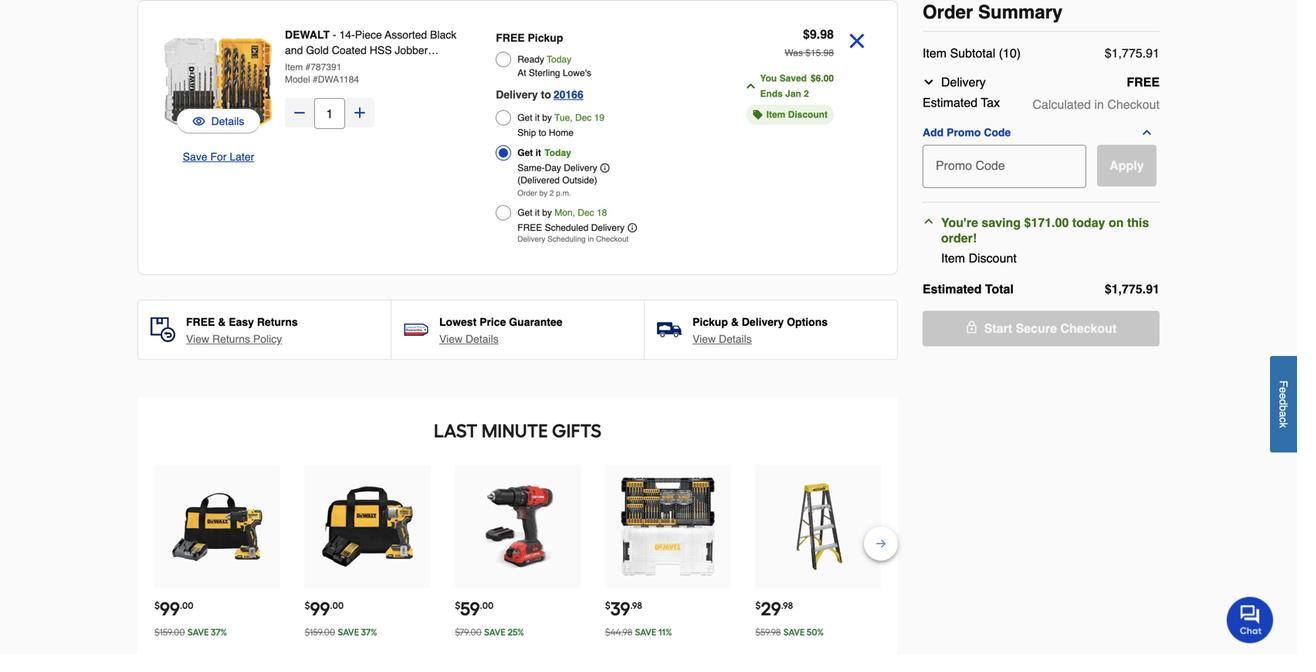 Task type: vqa. For each thing, say whether or not it's contained in the screenshot.
3rd View from left
yes



Task type: locate. For each thing, give the bounding box(es) containing it.
0 vertical spatial order
[[923, 2, 973, 23]]

it
[[535, 112, 540, 123], [536, 148, 541, 158], [535, 207, 540, 218]]

it for today
[[536, 148, 541, 158]]

& left options on the right
[[731, 316, 739, 328]]

today
[[547, 54, 572, 65], [545, 148, 571, 158]]

order up item subtotal (10)
[[923, 2, 973, 23]]

pickup & delivery options view details
[[693, 316, 828, 345]]

e up "d"
[[1278, 387, 1290, 393]]

& inside free & easy returns view returns policy
[[218, 316, 226, 328]]

(10)
[[999, 46, 1021, 60]]

it up same-
[[536, 148, 541, 158]]

details
[[211, 115, 244, 127], [466, 333, 499, 345], [719, 333, 752, 345]]

1 horizontal spatial order
[[923, 2, 973, 23]]

1 vertical spatial dec
[[578, 207, 594, 218]]

e up the b on the right bottom
[[1278, 393, 1290, 399]]

37% for dewalt 20v max 20-volt max brushless impact driver (1-battery included, charger included and soft bag included) image
[[361, 627, 377, 638]]

&
[[218, 316, 226, 328], [731, 316, 739, 328]]

2 get from the top
[[518, 148, 533, 158]]

0 vertical spatial get
[[518, 112, 533, 123]]

in
[[1095, 97, 1104, 112], [588, 235, 594, 244]]

1,775 for estimated total
[[1112, 282, 1143, 296]]

order
[[923, 2, 973, 23], [518, 189, 537, 198]]

craftsman v20 20-volt max 1/2-in cordless drill (1-battery included, charger included) image
[[468, 477, 568, 577]]

saving
[[982, 215, 1021, 230]]

0 horizontal spatial view details link
[[439, 331, 499, 347]]

.00
[[821, 73, 834, 84], [180, 600, 194, 611], [330, 600, 344, 611], [480, 600, 494, 611]]

$44.98
[[605, 627, 633, 638]]

checkout right secure
[[1061, 321, 1117, 336]]

1 view details link from the left
[[439, 331, 499, 347]]

0 vertical spatial checkout
[[1108, 97, 1160, 112]]

set
[[386, 59, 402, 72]]

1 horizontal spatial view
[[439, 333, 463, 345]]

1,775 up calculated in checkout
[[1112, 46, 1143, 60]]

2 .98 from the left
[[781, 600, 793, 611]]

bit
[[370, 59, 383, 72]]

1 vertical spatial 91
[[1146, 282, 1160, 296]]

2 $159.00 from the left
[[305, 627, 335, 638]]

k
[[1278, 423, 1290, 428]]

.98 up the $44.98 save 11% at the bottom of the page
[[631, 600, 642, 611]]

assorted
[[385, 29, 427, 41]]

0 horizontal spatial 99
[[160, 598, 180, 620]]

save for dewalt impact driver bit (100-piece) image
[[635, 627, 657, 638]]

save for later
[[183, 151, 254, 163]]

0 horizontal spatial info image
[[601, 163, 610, 173]]

1 vertical spatial get
[[518, 148, 533, 158]]

hss
[[370, 44, 392, 56]]

98 right 15
[[824, 48, 834, 58]]

returns down easy
[[212, 333, 250, 345]]

info image up delivery scheduling in checkout
[[628, 223, 637, 232]]

$ 99 .00 for dewalt 20v max 20-volt max brushless impact driver (1-battery included, charger included and soft bag included) image
[[305, 598, 344, 620]]

1 vertical spatial to
[[539, 127, 547, 138]]

1 vertical spatial pickup
[[693, 316, 728, 328]]

order down (delivered
[[518, 189, 537, 198]]

2 left p.m.
[[550, 189, 554, 198]]

free up chevron up image
[[1127, 75, 1160, 89]]

piece
[[355, 29, 382, 41]]

delivery scheduling in checkout
[[518, 235, 629, 244]]

checkout inside button
[[1061, 321, 1117, 336]]

1 vertical spatial discount
[[969, 251, 1017, 265]]

dec left 18
[[578, 207, 594, 218]]

ends
[[760, 88, 783, 99]]

0 horizontal spatial item discount
[[767, 109, 828, 120]]

this
[[1128, 215, 1150, 230]]

free for free pickup
[[496, 32, 525, 44]]

discount down "jan"
[[788, 109, 828, 120]]

98 right 9
[[820, 27, 834, 41]]

1,775 down on
[[1112, 282, 1143, 296]]

same-day delivery
[[518, 163, 597, 173]]

1 $ 1,775 . 91 from the top
[[1105, 46, 1160, 60]]

chevron up image
[[745, 80, 757, 92], [923, 215, 935, 227]]

1 horizontal spatial $ 99 .00
[[305, 598, 344, 620]]

1 e from the top
[[1278, 387, 1290, 393]]

4 save from the left
[[635, 627, 657, 638]]

free up ready
[[496, 32, 525, 44]]

2 view from the left
[[439, 333, 463, 345]]

None text field
[[929, 145, 1079, 179]]

save for dewalt 20-volt max brushless drill (1-battery included, charger included and soft bag included) image
[[187, 627, 209, 638]]

info image for delivery scheduling in checkout
[[628, 223, 637, 232]]

1 horizontal spatial 99
[[310, 598, 330, 620]]

0 horizontal spatial $159.00 save 37%
[[154, 627, 227, 638]]

returns up policy
[[257, 316, 298, 328]]

$79.00 save 25%
[[455, 627, 524, 638]]

.00 for craftsman v20 20-volt max 1/2-in cordless drill (1-battery included, charger included) 'image'
[[480, 600, 494, 611]]

get up same-
[[518, 148, 533, 158]]

0 vertical spatial dec
[[575, 112, 592, 123]]

view details link for view
[[693, 331, 752, 347]]

delivery up estimated tax
[[942, 75, 986, 89]]

pickup inside "pickup & delivery options view details"
[[693, 316, 728, 328]]

get it today
[[518, 148, 571, 158]]

it down order by 2 p.m.
[[535, 207, 540, 218]]

easy
[[229, 316, 254, 328]]

1 vertical spatial info image
[[628, 223, 637, 232]]

get for get it today
[[518, 148, 533, 158]]

to
[[541, 88, 551, 101], [539, 127, 547, 138]]

1 horizontal spatial 2
[[804, 88, 809, 99]]

1 horizontal spatial returns
[[257, 316, 298, 328]]

& for pickup
[[731, 316, 739, 328]]

item
[[923, 46, 947, 60], [285, 62, 303, 73], [767, 109, 786, 120], [942, 251, 966, 265]]

$ 29 .98
[[756, 598, 793, 620]]

1 & from the left
[[218, 316, 226, 328]]

dewalt 20-volt max brushless drill (1-battery included, charger included and soft bag included) image
[[167, 477, 267, 577]]

37%
[[211, 627, 227, 638], [361, 627, 377, 638]]

$ inside the you saved $ 6 .00 ends jan 2
[[811, 73, 816, 84]]

$ 1,775 . 91 down this
[[1105, 282, 1160, 296]]

quickview image
[[193, 114, 205, 129]]

item up model
[[285, 62, 303, 73]]

get up ship
[[518, 112, 533, 123]]

1 99 from the left
[[160, 598, 180, 620]]

1 91 from the top
[[1146, 46, 1160, 60]]

2 e from the top
[[1278, 393, 1290, 399]]

to down sterling
[[541, 88, 551, 101]]

0 vertical spatial 1,775
[[1112, 46, 1143, 60]]

saved
[[780, 73, 807, 84]]

2 vertical spatial by
[[542, 207, 552, 218]]

free
[[496, 32, 525, 44], [1127, 75, 1160, 89], [518, 222, 542, 233], [186, 316, 215, 328]]

0 vertical spatial to
[[541, 88, 551, 101]]

& left easy
[[218, 316, 226, 328]]

today up at sterling lowe's
[[547, 54, 572, 65]]

ship to home
[[518, 127, 574, 138]]

.
[[817, 27, 820, 41], [1143, 46, 1146, 60], [821, 48, 824, 58], [1143, 282, 1146, 296]]

in right calculated
[[1095, 97, 1104, 112]]

2 vertical spatial it
[[535, 207, 540, 218]]

b
[[1278, 405, 1290, 411]]

. up calculated in checkout
[[1143, 46, 1146, 60]]

1 vertical spatial today
[[545, 148, 571, 158]]

on
[[1109, 215, 1124, 230]]

2
[[804, 88, 809, 99], [550, 189, 554, 198]]

save for werner fs200 4-ft fiberglass type 2- 225-lb load capacity step ladder image
[[784, 627, 805, 638]]

1 vertical spatial 98
[[824, 48, 834, 58]]

scheduled
[[545, 222, 589, 233]]

last
[[434, 420, 478, 442]]

1 37% from the left
[[211, 627, 227, 638]]

order for order summary
[[923, 2, 973, 23]]

0 horizontal spatial .98
[[631, 600, 642, 611]]

1 horizontal spatial .98
[[781, 600, 793, 611]]

0 horizontal spatial 37%
[[211, 627, 227, 638]]

2 right "jan"
[[804, 88, 809, 99]]

2 vertical spatial get
[[518, 207, 533, 218]]

0 horizontal spatial pickup
[[528, 32, 563, 44]]

checkout for calculated in checkout
[[1108, 97, 1160, 112]]

0 horizontal spatial 2
[[550, 189, 554, 198]]

0 horizontal spatial view
[[186, 333, 209, 345]]

0 vertical spatial returns
[[257, 316, 298, 328]]

0 vertical spatial 2
[[804, 88, 809, 99]]

2 vertical spatial checkout
[[1061, 321, 1117, 336]]

$ inside $ 29 .98
[[756, 600, 761, 611]]

91 up calculated in checkout
[[1146, 46, 1160, 60]]

info image up 18
[[601, 163, 610, 173]]

details inside "pickup & delivery options view details"
[[719, 333, 752, 345]]

checkout for start secure checkout
[[1061, 321, 1117, 336]]

.98 up '$59.98 save 50%'
[[781, 600, 793, 611]]

view inside "pickup & delivery options view details"
[[693, 333, 716, 345]]

0 vertical spatial discount
[[788, 109, 828, 120]]

in down free scheduled delivery on the top of page
[[588, 235, 594, 244]]

0 horizontal spatial order
[[518, 189, 537, 198]]

1 horizontal spatial 37%
[[361, 627, 377, 638]]

1 1,775 from the top
[[1112, 46, 1143, 60]]

tax
[[981, 95, 1000, 110]]

1 vertical spatial in
[[588, 235, 594, 244]]

$159.00 save 37%
[[154, 627, 227, 638], [305, 627, 377, 638]]

2 1,775 from the top
[[1112, 282, 1143, 296]]

. up 15
[[817, 27, 820, 41]]

3 get from the top
[[518, 207, 533, 218]]

& inside "pickup & delivery options view details"
[[731, 316, 739, 328]]

3 view from the left
[[693, 333, 716, 345]]

chevron up image inside you're saving  $171.00  today on this order! link
[[923, 215, 935, 227]]

option group
[[496, 27, 710, 248]]

chevron up image left you're
[[923, 215, 935, 227]]

in inside option group
[[588, 235, 594, 244]]

get for get it by tue, dec 19
[[518, 112, 533, 123]]

chat invite button image
[[1227, 596, 1274, 643]]

free for free & easy returns view returns policy
[[186, 316, 215, 328]]

delivery up outside)
[[564, 163, 597, 173]]

by for mon, dec 18
[[542, 207, 552, 218]]

1 horizontal spatial item discount
[[942, 251, 1017, 265]]

to right ship
[[539, 127, 547, 138]]

you're saving  $171.00  today on this order!
[[942, 215, 1150, 245]]

free inside free & easy returns view returns policy
[[186, 316, 215, 328]]

0 vertical spatial info image
[[601, 163, 610, 173]]

details inside lowest price guarantee view details
[[466, 333, 499, 345]]

chevron up image left you
[[745, 80, 757, 92]]

0 vertical spatial today
[[547, 54, 572, 65]]

.00 inside $ 59 .00
[[480, 600, 494, 611]]

remove item image
[[843, 27, 871, 55]]

0 vertical spatial 91
[[1146, 46, 1160, 60]]

.98
[[631, 600, 642, 611], [781, 600, 793, 611]]

by left mon,
[[542, 207, 552, 218]]

1 vertical spatial it
[[536, 148, 541, 158]]

2 91 from the top
[[1146, 282, 1160, 296]]

1 vertical spatial $ 1,775 . 91
[[1105, 282, 1160, 296]]

59
[[460, 598, 480, 620]]

minus image
[[292, 105, 307, 120]]

0 vertical spatial $ 1,775 . 91
[[1105, 46, 1160, 60]]

1 $159.00 save 37% from the left
[[154, 627, 227, 638]]

2 view details link from the left
[[693, 331, 752, 347]]

1 $159.00 from the left
[[154, 627, 185, 638]]

0 horizontal spatial in
[[588, 235, 594, 244]]

25%
[[508, 627, 524, 638]]

$159.00 for dewalt 20-volt max brushless drill (1-battery included, charger included and soft bag included) image
[[154, 627, 185, 638]]

2 $159.00 save 37% from the left
[[305, 627, 377, 638]]

1 horizontal spatial &
[[731, 316, 739, 328]]

price
[[480, 316, 506, 328]]

2 estimated from the top
[[923, 282, 982, 296]]

1 view from the left
[[186, 333, 209, 345]]

0 vertical spatial pickup
[[528, 32, 563, 44]]

by down (delivered
[[540, 189, 548, 198]]

1 $ 99 .00 from the left
[[154, 598, 194, 620]]

2 horizontal spatial view
[[693, 333, 716, 345]]

0 vertical spatial 98
[[820, 27, 834, 41]]

1 horizontal spatial pickup
[[693, 316, 728, 328]]

item discount down "jan"
[[767, 109, 828, 120]]

delivery left options on the right
[[742, 316, 784, 328]]

today up same-day delivery on the left of page
[[545, 148, 571, 158]]

guarantee
[[509, 316, 563, 328]]

free up view returns policy link
[[186, 316, 215, 328]]

19
[[594, 112, 605, 123]]

2 save from the left
[[338, 627, 359, 638]]

ready
[[518, 54, 544, 65]]

discount up total
[[969, 251, 1017, 265]]

1 vertical spatial checkout
[[596, 235, 629, 244]]

delivery left scheduling
[[518, 235, 546, 244]]

today
[[1073, 215, 1106, 230]]

view inside free & easy returns view returns policy
[[186, 333, 209, 345]]

$159.00 save 37% for dewalt 20-volt max brushless drill (1-battery included, charger included and soft bag included) image
[[154, 627, 227, 638]]

delivery down 18
[[591, 222, 625, 233]]

99
[[160, 598, 180, 620], [310, 598, 330, 620]]

0 horizontal spatial discount
[[788, 109, 828, 120]]

$
[[803, 27, 810, 41], [1105, 46, 1112, 60], [806, 48, 811, 58], [811, 73, 816, 84], [1105, 282, 1112, 296], [154, 600, 160, 611], [305, 600, 310, 611], [455, 600, 460, 611], [605, 600, 611, 611], [756, 600, 761, 611]]

.00 inside the you saved $ 6 .00 ends jan 2
[[821, 73, 834, 84]]

2 & from the left
[[731, 316, 739, 328]]

$ 1,775 . 91 up calculated in checkout
[[1105, 46, 1160, 60]]

1 save from the left
[[187, 627, 209, 638]]

item inside item #787391 model #dwa1184
[[285, 62, 303, 73]]

free down get it by mon, dec 18
[[518, 222, 542, 233]]

1 horizontal spatial info image
[[628, 223, 637, 232]]

estimated total
[[923, 282, 1014, 296]]

estimated up secure "image"
[[923, 282, 982, 296]]

1 vertical spatial chevron up image
[[923, 215, 935, 227]]

to for home
[[539, 127, 547, 138]]

.98 inside $ 29 .98
[[781, 600, 793, 611]]

checkout up chevron up image
[[1108, 97, 1160, 112]]

0 horizontal spatial $159.00
[[154, 627, 185, 638]]

1 horizontal spatial chevron up image
[[923, 215, 935, 227]]

1 horizontal spatial $159.00
[[305, 627, 335, 638]]

2 99 from the left
[[310, 598, 330, 620]]

2 $ 99 .00 from the left
[[305, 598, 344, 620]]

39
[[611, 598, 631, 620]]

0 horizontal spatial $ 99 .00
[[154, 598, 194, 620]]

1 .98 from the left
[[631, 600, 642, 611]]

1 estimated from the top
[[923, 95, 978, 110]]

dec for 18
[[578, 207, 594, 218]]

1 vertical spatial 1,775
[[1112, 282, 1143, 296]]

dec left 19
[[575, 112, 592, 123]]

get down order by 2 p.m.
[[518, 207, 533, 218]]

1 vertical spatial item discount
[[942, 251, 1017, 265]]

1 vertical spatial returns
[[212, 333, 250, 345]]

1 horizontal spatial $159.00 save 37%
[[305, 627, 377, 638]]

was
[[785, 48, 803, 58]]

dewalt -
[[285, 29, 339, 41]]

1 horizontal spatial view details link
[[693, 331, 752, 347]]

5 save from the left
[[784, 627, 805, 638]]

0 horizontal spatial &
[[218, 316, 226, 328]]

at
[[518, 68, 526, 78]]

1 horizontal spatial details
[[466, 333, 499, 345]]

.98 inside $ 39 .98
[[631, 600, 642, 611]]

free for free
[[1127, 75, 1160, 89]]

91 down this
[[1146, 282, 1160, 296]]

save for craftsman v20 20-volt max 1/2-in cordless drill (1-battery included, charger included) 'image'
[[484, 627, 506, 638]]

estimated down chevron down image
[[923, 95, 978, 110]]

1 horizontal spatial discount
[[969, 251, 1017, 265]]

get
[[518, 112, 533, 123], [518, 148, 533, 158], [518, 207, 533, 218]]

1 horizontal spatial in
[[1095, 97, 1104, 112]]

item discount down order!
[[942, 251, 1017, 265]]

$ 39 .98
[[605, 598, 642, 620]]

order for order by 2 p.m.
[[518, 189, 537, 198]]

checkout down 18
[[596, 235, 629, 244]]

it up ship to home
[[535, 112, 540, 123]]

2 horizontal spatial details
[[719, 333, 752, 345]]

1 vertical spatial order
[[518, 189, 537, 198]]

info image
[[601, 163, 610, 173], [628, 223, 637, 232]]

0 vertical spatial estimated
[[923, 95, 978, 110]]

#dwa1184
[[313, 74, 359, 85]]

p.m.
[[556, 189, 571, 198]]

order inside option group
[[518, 189, 537, 198]]

1 get from the top
[[518, 112, 533, 123]]

0 horizontal spatial chevron up image
[[745, 80, 757, 92]]

by up ship to home
[[542, 112, 552, 123]]

0 vertical spatial it
[[535, 112, 540, 123]]

1 vertical spatial estimated
[[923, 282, 982, 296]]

1 vertical spatial 2
[[550, 189, 554, 198]]

$79.00
[[455, 627, 482, 638]]

calculated
[[1033, 97, 1091, 112]]

$ 1,775 . 91 for estimated total
[[1105, 282, 1160, 296]]

2 $ 1,775 . 91 from the top
[[1105, 282, 1160, 296]]

3 save from the left
[[484, 627, 506, 638]]

2 37% from the left
[[361, 627, 377, 638]]

$ 1,775 . 91
[[1105, 46, 1160, 60], [1105, 282, 1160, 296]]

$159.00
[[154, 627, 185, 638], [305, 627, 335, 638]]

0 vertical spatial by
[[542, 112, 552, 123]]

& for free
[[218, 316, 226, 328]]



Task type: describe. For each thing, give the bounding box(es) containing it.
secure image
[[966, 321, 978, 333]]

0 horizontal spatial returns
[[212, 333, 250, 345]]

item #787391 model #dwa1184
[[285, 62, 359, 85]]

0 horizontal spatial details
[[211, 115, 244, 127]]

item subtotal (10)
[[923, 46, 1021, 60]]

you're
[[942, 215, 979, 230]]

secure
[[1016, 321, 1057, 336]]

91 for estimated total
[[1146, 282, 1160, 296]]

ship
[[518, 127, 536, 138]]

(delivered
[[518, 175, 560, 186]]

15
[[811, 48, 821, 58]]

chevron down image
[[923, 76, 935, 88]]

coated
[[332, 44, 367, 56]]

option group containing free pickup
[[496, 27, 710, 248]]

14-
[[339, 29, 355, 41]]

model
[[285, 74, 310, 85]]

drill
[[349, 59, 367, 72]]

add promo code
[[923, 126, 1011, 139]]

$171.00
[[1025, 215, 1069, 230]]

lowe's
[[563, 68, 592, 78]]

$ 59 .00
[[455, 598, 494, 620]]

summary
[[979, 2, 1063, 23]]

Stepper number input field with increment and decrement buttons number field
[[314, 98, 345, 129]]

start
[[985, 321, 1013, 336]]

18
[[597, 207, 607, 218]]

order summary
[[923, 2, 1063, 23]]

same-
[[518, 163, 545, 173]]

29
[[761, 598, 781, 620]]

you saved $ 6 .00 ends jan 2
[[760, 73, 834, 99]]

and
[[285, 44, 303, 56]]

minute
[[482, 420, 548, 442]]

plus image
[[352, 105, 368, 120]]

dewalt impact driver bit (100-piece) image
[[618, 477, 718, 577]]

c
[[1278, 417, 1290, 423]]

calculated in checkout
[[1033, 97, 1160, 112]]

free scheduled delivery
[[518, 222, 625, 233]]

view for free & easy returns view returns policy
[[186, 333, 209, 345]]

lowest price guarantee view details
[[439, 316, 563, 345]]

sterling
[[529, 68, 560, 78]]

-
[[333, 29, 336, 41]]

91 for item subtotal (10)
[[1146, 46, 1160, 60]]

0 vertical spatial item discount
[[767, 109, 828, 120]]

at sterling lowe's
[[518, 68, 592, 78]]

. up 6
[[821, 48, 824, 58]]

for
[[210, 151, 227, 163]]

tag filled image
[[754, 110, 763, 119]]

scheduling
[[548, 235, 586, 244]]

save for later button
[[183, 149, 254, 165]]

delivery to 20166
[[496, 88, 584, 101]]

twist
[[321, 59, 346, 72]]

checkout inside option group
[[596, 235, 629, 244]]

14-piece assorted black and gold coated hss jobber length twist drill bit set
[[285, 29, 457, 72]]

werner fs200 4-ft fiberglass type 2- 225-lb load capacity step ladder image
[[768, 477, 869, 577]]

11%
[[659, 627, 672, 638]]

later
[[230, 151, 254, 163]]

$159.00 for dewalt 20v max 20-volt max brushless impact driver (1-battery included, charger included and soft bag included) image
[[305, 627, 335, 638]]

to for 20166
[[541, 88, 551, 101]]

50%
[[807, 627, 824, 638]]

(delivered outside)
[[518, 175, 598, 186]]

lowest
[[439, 316, 477, 328]]

it for mon, dec 18
[[535, 207, 540, 218]]

1 vertical spatial by
[[540, 189, 548, 198]]

mon,
[[555, 207, 575, 218]]

options
[[787, 316, 828, 328]]

free & easy returns view returns policy
[[186, 316, 298, 345]]

subtotal
[[950, 46, 996, 60]]

2 inside the you saved $ 6 .00 ends jan 2
[[804, 88, 809, 99]]

item down order!
[[942, 251, 966, 265]]

estimated for estimated tax
[[923, 95, 978, 110]]

outside)
[[562, 175, 598, 186]]

$59.98 save 50%
[[756, 627, 824, 638]]

promo
[[947, 126, 981, 139]]

estimated tax
[[923, 95, 1000, 110]]

20166 button
[[554, 85, 584, 104]]

$ inside $ 39 .98
[[605, 600, 611, 611]]

estimated for estimated total
[[923, 282, 982, 296]]

.00 for dewalt 20v max 20-volt max brushless impact driver (1-battery included, charger included and soft bag included) image
[[330, 600, 344, 611]]

$159.00 save 37% for dewalt 20v max 20-volt max brushless impact driver (1-battery included, charger included and soft bag included) image
[[305, 627, 377, 638]]

$ 9 . 98 was $ 15 . 98
[[785, 27, 834, 58]]

get it by mon, dec 18
[[518, 207, 607, 218]]

you're saving  $171.00  today on this order! link
[[923, 215, 1154, 246]]

dewalt 20v max 20-volt max brushless impact driver (1-battery included, charger included and soft bag included) image
[[317, 477, 418, 577]]

$59.98
[[756, 627, 781, 638]]

.98 for 29
[[781, 600, 793, 611]]

delivery down at
[[496, 88, 538, 101]]

$ inside $ 59 .00
[[455, 600, 460, 611]]

$44.98 save 11%
[[605, 627, 672, 638]]

add promo code link
[[923, 126, 1160, 139]]

99 for dewalt 20-volt max brushless drill (1-battery included, charger included and soft bag included) image
[[160, 598, 180, 620]]

jan
[[786, 88, 802, 99]]

save for dewalt 20v max 20-volt max brushless impact driver (1-battery included, charger included and soft bag included) image
[[338, 627, 359, 638]]

dec for 19
[[575, 112, 592, 123]]

black
[[430, 29, 457, 41]]

item right tag filled icon
[[767, 109, 786, 120]]

gifts
[[552, 420, 602, 442]]

jobber
[[395, 44, 428, 56]]

20166
[[554, 88, 584, 101]]

$ 1,775 . 91 for item subtotal (10)
[[1105, 46, 1160, 60]]

$ 99 .00 for dewalt 20-volt max brushless drill (1-battery included, charger included and soft bag included) image
[[154, 598, 194, 620]]

99 for dewalt 20v max 20-volt max brushless impact driver (1-battery included, charger included and soft bag included) image
[[310, 598, 330, 620]]

0 vertical spatial in
[[1095, 97, 1104, 112]]

chevron up image
[[1141, 126, 1153, 139]]

pickup inside option group
[[528, 32, 563, 44]]

.98 for 39
[[631, 600, 642, 611]]

6
[[816, 73, 821, 84]]

delivery inside "pickup & delivery options view details"
[[742, 316, 784, 328]]

order by 2 p.m.
[[518, 189, 571, 198]]

last minute gifts heading
[[153, 416, 883, 446]]

day
[[545, 163, 561, 173]]

d
[[1278, 399, 1290, 405]]

14-piece assorted black and gold coated hss jobber length twist drill bit set image
[[163, 25, 274, 137]]

free for free scheduled delivery
[[518, 222, 542, 233]]

get for get it by mon, dec 18
[[518, 207, 533, 218]]

f e e d b a c k button
[[1271, 356, 1298, 453]]

1,775 for item subtotal (10)
[[1112, 46, 1143, 60]]

37% for dewalt 20-volt max brushless drill (1-battery included, charger included and soft bag included) image
[[211, 627, 227, 638]]

f
[[1278, 381, 1290, 387]]

. down this
[[1143, 282, 1146, 296]]

view inside lowest price guarantee view details
[[439, 333, 463, 345]]

a
[[1278, 411, 1290, 417]]

it for tue, dec 19
[[535, 112, 540, 123]]

item up chevron down image
[[923, 46, 947, 60]]

view for pickup & delivery options view details
[[693, 333, 716, 345]]

info image for (delivered outside)
[[601, 163, 610, 173]]

you
[[760, 73, 777, 84]]

order!
[[942, 231, 977, 245]]

home
[[549, 127, 574, 138]]

view details link for details
[[439, 331, 499, 347]]

0 vertical spatial chevron up image
[[745, 80, 757, 92]]

start secure checkout
[[985, 321, 1117, 336]]

by for tue, dec 19
[[542, 112, 552, 123]]

save
[[183, 151, 207, 163]]

f e e d b a c k
[[1278, 381, 1290, 428]]

view returns policy link
[[186, 331, 282, 347]]

last minute gifts
[[434, 420, 602, 442]]

.00 for dewalt 20-volt max brushless drill (1-battery included, charger included and soft bag included) image
[[180, 600, 194, 611]]



